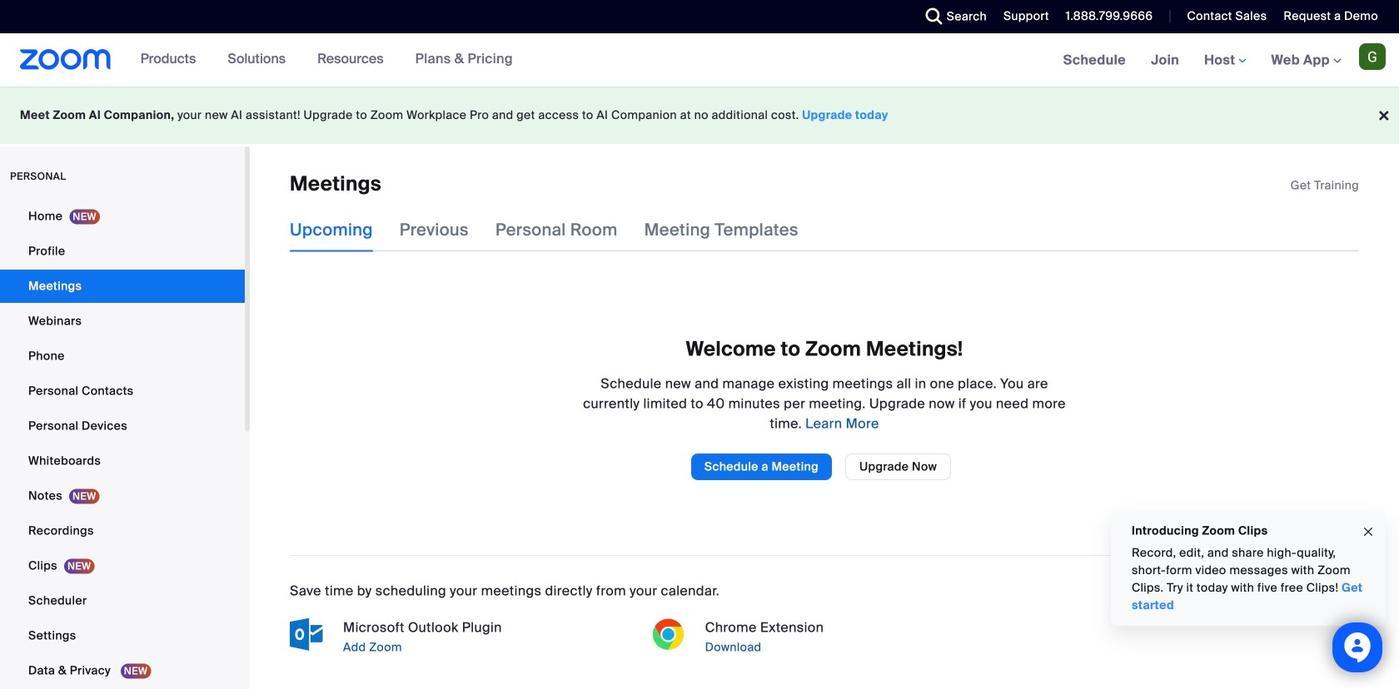 Task type: describe. For each thing, give the bounding box(es) containing it.
product information navigation
[[128, 33, 525, 87]]

personal menu menu
[[0, 200, 245, 690]]

zoom logo image
[[20, 49, 111, 70]]

tabs of meeting tab list
[[290, 209, 825, 252]]

meetings navigation
[[1051, 33, 1399, 88]]



Task type: vqa. For each thing, say whether or not it's contained in the screenshot.
application
yes



Task type: locate. For each thing, give the bounding box(es) containing it.
application
[[1291, 177, 1359, 194]]

footer
[[0, 87, 1399, 144]]

close image
[[1362, 523, 1375, 542]]

profile picture image
[[1359, 43, 1386, 70]]

banner
[[0, 33, 1399, 88]]



